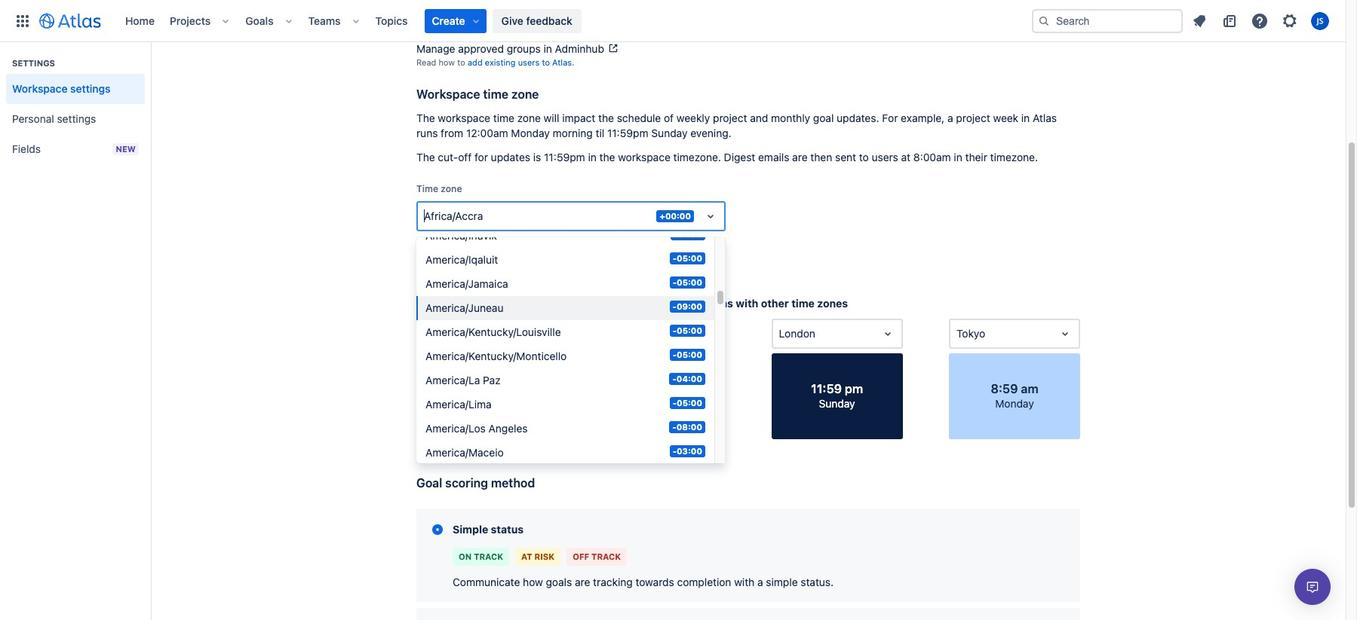 Task type: vqa. For each thing, say whether or not it's contained in the screenshot.
tooltip
no



Task type: describe. For each thing, give the bounding box(es) containing it.
tracking
[[593, 576, 633, 589]]

monthly
[[771, 112, 810, 124]]

2 vertical spatial users
[[537, 238, 559, 248]]

0 horizontal spatial domains
[[507, 9, 548, 22]]

on
[[459, 552, 472, 562]]

schedule
[[617, 112, 661, 124]]

open image for 4:59 pm
[[524, 325, 542, 343]]

08:00
[[677, 422, 702, 432]]

-05:00 for america/jamaica
[[673, 278, 702, 287]]

cut
[[586, 297, 603, 310]]

- for america/kentucky/louisville
[[673, 326, 677, 336]]

how for goals
[[523, 576, 543, 589]]

1 project from the left
[[713, 112, 747, 124]]

will inside the workspace time zone will impact the schedule of weekly project and monthly goal updates. for example, a project week in atlas runs from 12:00am monday morning til 11:59pm sunday evening.
[[544, 112, 559, 124]]

aligns
[[702, 297, 733, 310]]

impact
[[562, 112, 596, 124]]

1 horizontal spatial off
[[606, 297, 621, 310]]

03:00
[[677, 447, 702, 456]]

-05:00 for america/kentucky/louisville
[[673, 326, 702, 336]]

2 horizontal spatial to
[[859, 151, 869, 164]]

4:59 pm sunday
[[458, 383, 506, 410]]

workspace settings
[[12, 82, 111, 95]]

how for to
[[439, 57, 455, 67]]

morning
[[553, 127, 593, 140]]

workspace for workspace settings
[[12, 82, 68, 95]]

- for america/jamaica
[[673, 278, 677, 287]]

+00:00
[[660, 211, 691, 221]]

- for america/lima
[[673, 398, 677, 408]]

workspace for the cut-off for updates is 11:59pm in the workspace timezone. digest emails are then sent to users at 8:00am in their timezone.
[[618, 151, 671, 164]]

america/kentucky/monticello
[[426, 350, 567, 363]]

completion
[[677, 576, 731, 589]]

1 horizontal spatial to
[[542, 57, 550, 67]]

at
[[901, 151, 911, 164]]

7:59 pm sunday
[[636, 383, 683, 410]]

sunday for 7:59 pm
[[642, 398, 678, 410]]

switch to... image
[[14, 12, 32, 30]]

sent
[[835, 151, 856, 164]]

11:59pm inside the workspace time zone will impact the schedule of weekly project and monthly goal updates. for example, a project week in atlas runs from 12:00am monday morning til 11:59pm sunday evening.
[[607, 127, 649, 140]]

2 vertical spatial the
[[478, 297, 495, 310]]

- for america/inuvik
[[673, 229, 678, 239]]

teams
[[308, 14, 341, 27]]

-05:00 for america/kentucky/monticello
[[673, 350, 702, 360]]

goals link
[[241, 9, 278, 33]]

goal scoring method
[[416, 477, 535, 490]]

status.
[[801, 576, 834, 589]]

8:00am
[[914, 151, 951, 164]]

sunday for 4:59 pm
[[464, 398, 500, 410]]

track for on track
[[474, 552, 503, 562]]

05:00 for america/kentucky/louisville
[[677, 326, 702, 336]]

and
[[750, 112, 768, 124]]

an external link image
[[607, 42, 619, 54]]

help image
[[1251, 12, 1269, 30]]

pm for 4:59 pm
[[488, 383, 506, 396]]

-07:00
[[673, 229, 702, 239]]

0 vertical spatial users
[[518, 57, 540, 67]]

fields
[[12, 143, 41, 155]]

topics
[[375, 14, 408, 27]]

projects link
[[165, 9, 215, 33]]

how for the
[[453, 297, 475, 310]]

america/iqaluit
[[426, 253, 498, 266]]

personal settings link
[[6, 104, 145, 134]]

Search field
[[1032, 9, 1183, 33]]

atlas.
[[552, 57, 574, 67]]

-08:00
[[672, 422, 702, 432]]

the workspace time zone will impact the schedule of weekly project and monthly goal updates. for example, a project week in atlas runs from 12:00am monday morning til 11:59pm sunday evening.
[[416, 112, 1057, 140]]

teams link
[[304, 9, 345, 33]]

updates
[[491, 151, 530, 164]]

cut-
[[438, 151, 458, 164]]

7:59
[[636, 383, 662, 396]]

runs
[[416, 127, 438, 140]]

save button
[[416, 256, 459, 280]]

track for off track
[[592, 552, 621, 562]]

monday inside 8:59 am monday
[[995, 398, 1034, 410]]

adminhub for groups
[[555, 42, 604, 55]]

add
[[468, 57, 483, 67]]

adminhub for domains
[[562, 9, 612, 22]]

pm for 11:59 pm
[[845, 383, 863, 396]]

america/kentucky/louisville
[[426, 326, 561, 339]]

0 horizontal spatial a
[[758, 576, 763, 589]]

0 vertical spatial off
[[458, 151, 472, 164]]

status
[[491, 524, 524, 536]]

america/maceio
[[426, 447, 504, 459]]

home link
[[121, 9, 159, 33]]

-05:00 for america/lima
[[673, 398, 702, 408]]

pm for 7:59 pm
[[665, 383, 683, 396]]

from
[[441, 127, 463, 140]]

updates.
[[837, 112, 879, 124]]

read
[[416, 57, 436, 67]]

america/inuvik
[[426, 229, 497, 242]]

america/la
[[426, 374, 480, 387]]

banner containing home
[[0, 0, 1346, 42]]

0 vertical spatial for
[[475, 151, 488, 164]]

london
[[779, 327, 815, 340]]

til
[[596, 127, 605, 140]]

goal
[[813, 112, 834, 124]]

goals
[[245, 14, 274, 27]]

settings image
[[1281, 12, 1299, 30]]

11:59 pm sunday
[[811, 383, 863, 410]]

give feedback button
[[492, 9, 582, 33]]

05:00 for america/iqaluit
[[677, 253, 702, 263]]

settings for workspace settings
[[70, 82, 111, 95]]

goal
[[416, 477, 442, 490]]

8:59 am monday
[[991, 383, 1039, 410]]

time zone
[[416, 183, 462, 195]]

time inside the workspace time zone will impact the schedule of weekly project and monthly goal updates. for example, a project week in atlas runs from 12:00am monday morning til 11:59pm sunday evening.
[[493, 112, 515, 124]]

example,
[[901, 112, 945, 124]]

in right cut
[[623, 297, 633, 310]]

the cut-off for updates is 11:59pm in the workspace timezone. digest emails are then sent to users at 8:00am in their timezone.
[[416, 151, 1038, 164]]

8:59
[[991, 383, 1018, 396]]

open image for am
[[1056, 325, 1074, 343]]

communicate
[[453, 576, 520, 589]]

0 horizontal spatial of
[[561, 238, 569, 248]]

cancel
[[474, 261, 508, 274]]

open image for 7:59 pm
[[701, 325, 719, 343]]

digest
[[724, 151, 755, 164]]

07:00
[[678, 229, 702, 239]]

tokyo
[[957, 327, 986, 340]]

in down til
[[588, 151, 597, 164]]

scoring
[[445, 477, 488, 490]]

04:00
[[677, 374, 702, 384]]

off
[[573, 552, 589, 562]]

top element
[[9, 0, 1032, 42]]

in inside manage approved domains in adminhub anyone with verified email addresses with these domains can
[[551, 9, 559, 22]]

zones
[[817, 297, 848, 310]]

be
[[469, 238, 479, 248]]

home
[[125, 14, 155, 27]]

feedback
[[526, 14, 573, 27]]

- for america/iqaluit
[[673, 253, 677, 263]]

risk
[[535, 552, 555, 562]]

existing
[[485, 57, 516, 67]]

manage approved groups in adminhub link
[[416, 42, 619, 55]]



Task type: locate. For each thing, give the bounding box(es) containing it.
1 manage from the top
[[416, 9, 455, 22]]

- for america/maceio
[[673, 447, 677, 456]]

america/jamaica
[[426, 278, 508, 290]]

their
[[965, 151, 988, 164]]

11:59pm down morning
[[544, 151, 585, 164]]

will left 'be'
[[454, 238, 466, 248]]

settings
[[70, 82, 111, 95], [57, 112, 96, 125]]

05:00 up 09:00
[[677, 278, 702, 287]]

0 horizontal spatial for
[[475, 151, 488, 164]]

1 vertical spatial time
[[493, 112, 515, 124]]

angeles for america/los angeles
[[489, 422, 528, 435]]

0 vertical spatial 11:59pm
[[607, 127, 649, 140]]

how right the read
[[439, 57, 455, 67]]

are left then
[[792, 151, 808, 164]]

to left add on the left of page
[[457, 57, 465, 67]]

to
[[457, 57, 465, 67], [542, 57, 550, 67], [859, 151, 869, 164]]

1 vertical spatial adminhub
[[555, 42, 604, 55]]

1 vertical spatial are
[[575, 576, 590, 589]]

pm inside 4:59 pm sunday
[[488, 383, 506, 396]]

search image
[[1038, 15, 1050, 27]]

1 horizontal spatial track
[[592, 552, 621, 562]]

the left cut-
[[416, 151, 435, 164]]

- right 7:59 on the bottom left of page
[[673, 374, 677, 384]]

a right example,
[[948, 112, 953, 124]]

settings down workspace settings link
[[57, 112, 96, 125]]

1 horizontal spatial domains
[[609, 24, 642, 34]]

09:00
[[677, 302, 702, 312]]

open image for pm
[[879, 325, 897, 343]]

manage for manage approved groups in adminhub
[[416, 42, 455, 55]]

2 open image from the left
[[1056, 325, 1074, 343]]

- down +00:00
[[673, 229, 678, 239]]

email
[[499, 24, 520, 34]]

sunday down '4:59'
[[464, 398, 500, 410]]

12:00am
[[466, 127, 508, 140]]

0 horizontal spatial are
[[575, 576, 590, 589]]

with left these
[[566, 24, 582, 34]]

0 horizontal spatial 11:59pm
[[497, 297, 542, 310]]

sunday inside 7:59 pm sunday
[[642, 398, 678, 410]]

the for the cut-off for updates is 11:59pm in the workspace timezone. digest emails are then sent to users at 8:00am in their timezone.
[[416, 151, 435, 164]]

personal settings
[[12, 112, 96, 125]]

will up morning
[[544, 112, 559, 124]]

pm right 7:59 on the bottom left of page
[[665, 383, 683, 396]]

save
[[426, 261, 449, 274]]

05:00
[[677, 253, 702, 263], [677, 278, 702, 287], [677, 326, 702, 336], [677, 350, 702, 360], [677, 398, 702, 408]]

- down -07:00
[[673, 253, 677, 263]]

- down '-08:00'
[[673, 447, 677, 456]]

give feedback
[[501, 14, 573, 27]]

11:59pm
[[607, 127, 649, 140], [544, 151, 585, 164], [497, 297, 542, 310]]

projects
[[170, 14, 211, 27]]

to right sent
[[859, 151, 869, 164]]

the up til
[[598, 112, 614, 124]]

group containing workspace settings
[[6, 42, 145, 169]]

approved inside manage approved domains in adminhub anyone with verified email addresses with these domains can
[[458, 9, 504, 22]]

05:00 for america/jamaica
[[677, 278, 702, 287]]

0 horizontal spatial angeles
[[444, 327, 483, 340]]

a inside the workspace time zone will impact the schedule of weekly project and monthly goal updates. for example, a project week in atlas runs from 12:00am monday morning til 11:59pm sunday evening.
[[948, 112, 953, 124]]

these
[[584, 24, 606, 34]]

1 horizontal spatial monday
[[995, 398, 1034, 410]]

1 vertical spatial of
[[561, 238, 569, 248]]

adminhub up these
[[562, 9, 612, 22]]

sunday inside 11:59 pm sunday
[[819, 398, 855, 410]]

create button
[[424, 9, 486, 33]]

0 horizontal spatial project
[[713, 112, 747, 124]]

2 timezone. from the left
[[990, 151, 1038, 164]]

workspace for workspace time zone
[[416, 87, 480, 101]]

4:59
[[458, 383, 485, 396]]

in up addresses
[[551, 9, 559, 22]]

05:00 for america/lima
[[677, 398, 702, 408]]

0 vertical spatial monday
[[511, 127, 550, 140]]

1 vertical spatial how
[[453, 297, 475, 310]]

manage up the read
[[416, 42, 455, 55]]

sunday left cut
[[545, 297, 584, 310]]

banner
[[0, 0, 1346, 42]]

1 timezone. from the left
[[673, 151, 721, 164]]

topics link
[[371, 9, 412, 33]]

emails
[[758, 151, 790, 164]]

1 pm from the left
[[488, 383, 506, 396]]

manage up anyone at the left top
[[416, 9, 455, 22]]

0 vertical spatial time
[[483, 87, 509, 101]]

0 vertical spatial settings
[[70, 82, 111, 95]]

0 vertical spatial adminhub
[[562, 9, 612, 22]]

paz
[[483, 374, 501, 387]]

of
[[664, 112, 674, 124], [561, 238, 569, 248]]

manage inside manage approved domains in adminhub anyone with verified email addresses with these domains can
[[416, 9, 455, 22]]

- down -09:00
[[673, 326, 677, 336]]

05:00 down 04:00
[[677, 398, 702, 408]]

0 vertical spatial africa/accra
[[424, 210, 483, 223]]

0 vertical spatial the
[[416, 112, 435, 124]]

1 05:00 from the top
[[677, 253, 702, 263]]

2 approved from the top
[[458, 42, 504, 55]]

sunday down 7:59 on the bottom left of page
[[642, 398, 678, 410]]

-05:00 down -09:00
[[673, 326, 702, 336]]

open image up the 07:00
[[702, 207, 720, 226]]

for
[[882, 112, 898, 124]]

0 vertical spatial workspace
[[438, 112, 490, 124]]

0 horizontal spatial off
[[458, 151, 472, 164]]

how left goals
[[523, 576, 543, 589]]

05:00 for america/kentucky/monticello
[[677, 350, 702, 360]]

- for america/kentucky/monticello
[[673, 350, 677, 360]]

new
[[116, 144, 136, 154]]

- up '-08:00'
[[673, 398, 677, 408]]

2 horizontal spatial pm
[[845, 383, 863, 396]]

workspace settings link
[[6, 74, 145, 104]]

here's how the 11:59pm sunday cut off in africa/accra aligns with other time zones
[[416, 297, 848, 310]]

goals
[[546, 576, 572, 589]]

1 horizontal spatial angeles
[[489, 422, 528, 435]]

1 horizontal spatial a
[[948, 112, 953, 124]]

0 horizontal spatial timezone.
[[673, 151, 721, 164]]

the inside the workspace time zone will impact the schedule of weekly project and monthly goal updates. for example, a project week in atlas runs from 12:00am monday morning til 11:59pm sunday evening.
[[416, 112, 435, 124]]

1 vertical spatial workspace
[[618, 151, 671, 164]]

1 vertical spatial the
[[416, 151, 435, 164]]

monday inside the workspace time zone will impact the schedule of weekly project and monthly goal updates. for example, a project week in atlas runs from 12:00am monday morning til 11:59pm sunday evening.
[[511, 127, 550, 140]]

0 vertical spatial manage
[[416, 9, 455, 22]]

notifications image
[[1191, 12, 1209, 30]]

how down "america/jamaica"
[[453, 297, 475, 310]]

2 horizontal spatial 11:59pm
[[607, 127, 649, 140]]

0 vertical spatial the
[[598, 112, 614, 124]]

users
[[518, 57, 540, 67], [872, 151, 898, 164], [537, 238, 559, 248]]

manage approved groups in adminhub
[[416, 42, 604, 55]]

timezone. down evening.
[[673, 151, 721, 164]]

1 approved from the top
[[458, 9, 504, 22]]

2 vertical spatial workspace
[[589, 238, 631, 248]]

approved up add on the left of page
[[458, 42, 504, 55]]

project up evening.
[[713, 112, 747, 124]]

2 track from the left
[[592, 552, 621, 562]]

off
[[458, 151, 472, 164], [606, 297, 621, 310]]

of inside the workspace time zone will impact the schedule of weekly project and monthly goal updates. for example, a project week in atlas runs from 12:00am monday morning til 11:59pm sunday evening.
[[664, 112, 674, 124]]

sunday inside 4:59 pm sunday
[[464, 398, 500, 410]]

monday up is
[[511, 127, 550, 140]]

1 vertical spatial users
[[872, 151, 898, 164]]

a left the simple
[[758, 576, 763, 589]]

create
[[432, 14, 465, 27]]

- for america/la paz
[[673, 374, 677, 384]]

approved
[[458, 9, 504, 22], [458, 42, 504, 55]]

manage for manage approved domains in adminhub anyone with verified email addresses with these domains can
[[416, 9, 455, 22]]

-04:00
[[673, 374, 702, 384]]

1 vertical spatial settings
[[57, 112, 96, 125]]

zone right time
[[441, 183, 462, 195]]

1 vertical spatial domains
[[609, 24, 642, 34]]

3 pm from the left
[[845, 383, 863, 396]]

workspace up 'from'
[[438, 112, 490, 124]]

-05:00
[[673, 253, 702, 263], [673, 278, 702, 287], [673, 326, 702, 336], [673, 350, 702, 360], [673, 398, 702, 408]]

zone down add existing users to atlas. link
[[511, 87, 539, 101]]

0 horizontal spatial monday
[[511, 127, 550, 140]]

1 horizontal spatial pm
[[665, 383, 683, 396]]

1 horizontal spatial 11:59pm
[[544, 151, 585, 164]]

monday
[[511, 127, 550, 140], [995, 398, 1034, 410]]

0 horizontal spatial africa/accra
[[424, 210, 483, 223]]

method
[[491, 477, 535, 490]]

05:00 down 09:00
[[677, 326, 702, 336]]

4 05:00 from the top
[[677, 350, 702, 360]]

in left atlas
[[1021, 112, 1030, 124]]

group
[[6, 42, 145, 169]]

sunday down weekly
[[651, 127, 688, 140]]

approved for groups
[[458, 42, 504, 55]]

track right on
[[474, 552, 503, 562]]

settings for personal settings
[[57, 112, 96, 125]]

africa/accra up america/inuvik on the top left
[[424, 210, 483, 223]]

with
[[448, 24, 465, 34], [566, 24, 582, 34], [736, 297, 759, 310], [734, 576, 755, 589]]

workspace down schedule
[[618, 151, 671, 164]]

1 vertical spatial will
[[454, 238, 466, 248]]

-05:00 down -04:00
[[673, 398, 702, 408]]

workspace down the read
[[416, 87, 480, 101]]

- for america/juneau
[[673, 302, 677, 312]]

1 horizontal spatial project
[[956, 112, 990, 124]]

1 horizontal spatial for
[[513, 238, 524, 248]]

1 vertical spatial 11:59pm
[[544, 151, 585, 164]]

adminhub inside manage approved domains in adminhub anyone with verified email addresses with these domains can
[[562, 9, 612, 22]]

open image up america/kentucky/monticello
[[524, 325, 542, 343]]

cancel button
[[465, 256, 517, 280]]

with left other
[[736, 297, 759, 310]]

with left the simple
[[734, 576, 755, 589]]

time right other
[[792, 297, 815, 310]]

sunday inside the workspace time zone will impact the schedule of weekly project and monthly goal updates. for example, a project week in atlas runs from 12:00am monday morning til 11:59pm sunday evening.
[[651, 127, 688, 140]]

adminhub up "atlas."
[[555, 42, 604, 55]]

0 vertical spatial are
[[792, 151, 808, 164]]

anyone
[[416, 24, 446, 34]]

open intercom messenger image
[[1304, 579, 1322, 597]]

workspace right "this"
[[589, 238, 631, 248]]

settings
[[12, 58, 55, 68]]

- up -09:00
[[673, 278, 677, 287]]

-05:00 down -07:00
[[673, 253, 702, 263]]

1 vertical spatial zone
[[517, 112, 541, 124]]

track right the off at the bottom left
[[592, 552, 621, 562]]

this
[[572, 238, 586, 248]]

0 horizontal spatial will
[[454, 238, 466, 248]]

pm right '4:59'
[[488, 383, 506, 396]]

-09:00
[[673, 302, 702, 312]]

towards
[[636, 576, 674, 589]]

time down read how to add existing users to atlas.
[[483, 87, 509, 101]]

0 vertical spatial how
[[439, 57, 455, 67]]

sunday for 11:59 pm
[[819, 398, 855, 410]]

open image
[[702, 207, 720, 226], [524, 325, 542, 343], [701, 325, 719, 343]]

None text field
[[424, 209, 427, 224], [779, 327, 782, 342], [957, 327, 960, 342], [424, 209, 427, 224], [779, 327, 782, 342], [957, 327, 960, 342]]

africa/accra left aligns
[[635, 297, 700, 310]]

4 -05:00 from the top
[[673, 350, 702, 360]]

5 05:00 from the top
[[677, 398, 702, 408]]

applied
[[481, 238, 510, 248]]

users down groups
[[518, 57, 540, 67]]

3 05:00 from the top
[[677, 326, 702, 336]]

1 horizontal spatial are
[[792, 151, 808, 164]]

monday down 8:59
[[995, 398, 1034, 410]]

-05:00 up -09:00
[[673, 278, 702, 287]]

zone
[[511, 87, 539, 101], [517, 112, 541, 124], [441, 183, 462, 195]]

the
[[416, 112, 435, 124], [416, 151, 435, 164]]

of left "this"
[[561, 238, 569, 248]]

0 vertical spatial of
[[664, 112, 674, 124]]

2 -05:00 from the top
[[673, 278, 702, 287]]

week
[[993, 112, 1019, 124]]

0 vertical spatial zone
[[511, 87, 539, 101]]

to left "atlas."
[[542, 57, 550, 67]]

0 horizontal spatial pm
[[488, 383, 506, 396]]

-05:00 for america/iqaluit
[[673, 253, 702, 263]]

1 vertical spatial manage
[[416, 42, 455, 55]]

1 horizontal spatial will
[[544, 112, 559, 124]]

off down 'from'
[[458, 151, 472, 164]]

2 project from the left
[[956, 112, 990, 124]]

0 horizontal spatial to
[[457, 57, 465, 67]]

the up "runs"
[[416, 112, 435, 124]]

1 vertical spatial africa/accra
[[635, 297, 700, 310]]

2 vertical spatial 11:59pm
[[497, 297, 542, 310]]

groups
[[507, 42, 541, 55]]

11:59pm up america/kentucky/louisville
[[497, 297, 542, 310]]

are right goals
[[575, 576, 590, 589]]

- left aligns
[[673, 302, 677, 312]]

angeles down 4:59 pm sunday
[[489, 422, 528, 435]]

in
[[551, 9, 559, 22], [544, 42, 552, 55], [1021, 112, 1030, 124], [588, 151, 597, 164], [954, 151, 963, 164], [623, 297, 633, 310]]

0 vertical spatial a
[[948, 112, 953, 124]]

1 open image from the left
[[879, 325, 897, 343]]

can
[[645, 24, 659, 34]]

the inside the workspace time zone will impact the schedule of weekly project and monthly goal updates. for example, a project week in atlas runs from 12:00am monday morning til 11:59pm sunday evening.
[[598, 112, 614, 124]]

america/los
[[426, 422, 486, 435]]

0 horizontal spatial open image
[[879, 325, 897, 343]]

1 horizontal spatial workspace
[[416, 87, 480, 101]]

1 track from the left
[[474, 552, 503, 562]]

atlas
[[1033, 112, 1057, 124]]

open image down aligns
[[701, 325, 719, 343]]

1 vertical spatial a
[[758, 576, 763, 589]]

2 vertical spatial how
[[523, 576, 543, 589]]

1 vertical spatial approved
[[458, 42, 504, 55]]

1 horizontal spatial africa/accra
[[635, 297, 700, 310]]

workspace inside the workspace time zone will impact the schedule of weekly project and monthly goal updates. for example, a project week in atlas runs from 12:00am monday morning til 11:59pm sunday evening.
[[438, 112, 490, 124]]

project left week
[[956, 112, 990, 124]]

1 vertical spatial monday
[[995, 398, 1034, 410]]

11:59pm down schedule
[[607, 127, 649, 140]]

sunday down the 11:59
[[819, 398, 855, 410]]

at risk
[[521, 552, 555, 562]]

zone inside the workspace time zone will impact the schedule of weekly project and monthly goal updates. for example, a project week in atlas runs from 12:00am monday morning til 11:59pm sunday evening.
[[517, 112, 541, 124]]

pm inside 7:59 pm sunday
[[665, 383, 683, 396]]

0 vertical spatial approved
[[458, 9, 504, 22]]

- for america/los angeles
[[672, 422, 677, 432]]

2 pm from the left
[[665, 383, 683, 396]]

in down addresses
[[544, 42, 552, 55]]

with right anyone at the left top
[[448, 24, 465, 34]]

time
[[416, 183, 438, 195]]

zone up is
[[517, 112, 541, 124]]

- up -04:00
[[673, 350, 677, 360]]

the down "america/jamaica"
[[478, 297, 495, 310]]

here's
[[416, 297, 451, 310]]

in left their
[[954, 151, 963, 164]]

users right all
[[537, 238, 559, 248]]

the for the workspace time zone will impact the schedule of weekly project and monthly goal updates. for example, a project week in atlas runs from 12:00am monday morning til 11:59pm sunday evening.
[[416, 112, 435, 124]]

then
[[811, 151, 832, 164]]

time up 12:00am
[[493, 112, 515, 124]]

off right cut
[[606, 297, 621, 310]]

1 horizontal spatial of
[[664, 112, 674, 124]]

project
[[713, 112, 747, 124], [956, 112, 990, 124]]

2 vertical spatial time
[[792, 297, 815, 310]]

settings inside 'link'
[[57, 112, 96, 125]]

america/los angeles
[[426, 422, 528, 435]]

2 vertical spatial zone
[[441, 183, 462, 195]]

for down 12:00am
[[475, 151, 488, 164]]

evening.
[[691, 127, 732, 140]]

the down til
[[599, 151, 615, 164]]

1 -05:00 from the top
[[673, 253, 702, 263]]

1 horizontal spatial open image
[[1056, 325, 1074, 343]]

sunday
[[651, 127, 688, 140], [545, 297, 584, 310], [464, 398, 500, 410], [642, 398, 678, 410], [819, 398, 855, 410]]

am
[[1021, 383, 1039, 396]]

workspace down 'settings'
[[12, 82, 68, 95]]

account image
[[1311, 12, 1329, 30]]

1 vertical spatial off
[[606, 297, 621, 310]]

2 manage from the top
[[416, 42, 455, 55]]

for left all
[[513, 238, 524, 248]]

0 vertical spatial angeles
[[444, 327, 483, 340]]

pm inside 11:59 pm sunday
[[845, 383, 863, 396]]

0 horizontal spatial workspace
[[12, 82, 68, 95]]

at
[[521, 552, 532, 562]]

timezone. right their
[[990, 151, 1038, 164]]

05:00 up 04:00
[[677, 350, 702, 360]]

0 vertical spatial domains
[[507, 9, 548, 22]]

pm right the 11:59
[[845, 383, 863, 396]]

angeles down the america/juneau
[[444, 327, 483, 340]]

1 the from the top
[[416, 112, 435, 124]]

- up the -03:00
[[672, 422, 677, 432]]

1 vertical spatial the
[[599, 151, 615, 164]]

05:00 down the 07:00
[[677, 253, 702, 263]]

america/lima
[[426, 398, 492, 411]]

simple status
[[453, 524, 524, 536]]

open image
[[879, 325, 897, 343], [1056, 325, 1074, 343]]

settings up personal settings 'link' on the left of page
[[70, 82, 111, 95]]

0 horizontal spatial track
[[474, 552, 503, 562]]

personal
[[12, 112, 54, 125]]

0 vertical spatial will
[[544, 112, 559, 124]]

1 vertical spatial angeles
[[489, 422, 528, 435]]

1 horizontal spatial timezone.
[[990, 151, 1038, 164]]

of left weekly
[[664, 112, 674, 124]]

angeles for los angeles
[[444, 327, 483, 340]]

approved for domains
[[458, 9, 504, 22]]

in inside the workspace time zone will impact the schedule of weekly project and monthly goal updates. for example, a project week in atlas runs from 12:00am monday morning til 11:59pm sunday evening.
[[1021, 112, 1030, 124]]

2 05:00 from the top
[[677, 278, 702, 287]]

workspace for changes will be applied for all users of this workspace
[[589, 238, 631, 248]]

los
[[424, 327, 441, 340]]

approved up verified
[[458, 9, 504, 22]]

5 -05:00 from the top
[[673, 398, 702, 408]]

simple
[[453, 524, 488, 536]]

workspace time zone
[[416, 87, 539, 101]]

-05:00 up -04:00
[[673, 350, 702, 360]]

1 vertical spatial for
[[513, 238, 524, 248]]

workspace
[[12, 82, 68, 95], [416, 87, 480, 101]]

2 the from the top
[[416, 151, 435, 164]]

3 -05:00 from the top
[[673, 326, 702, 336]]



